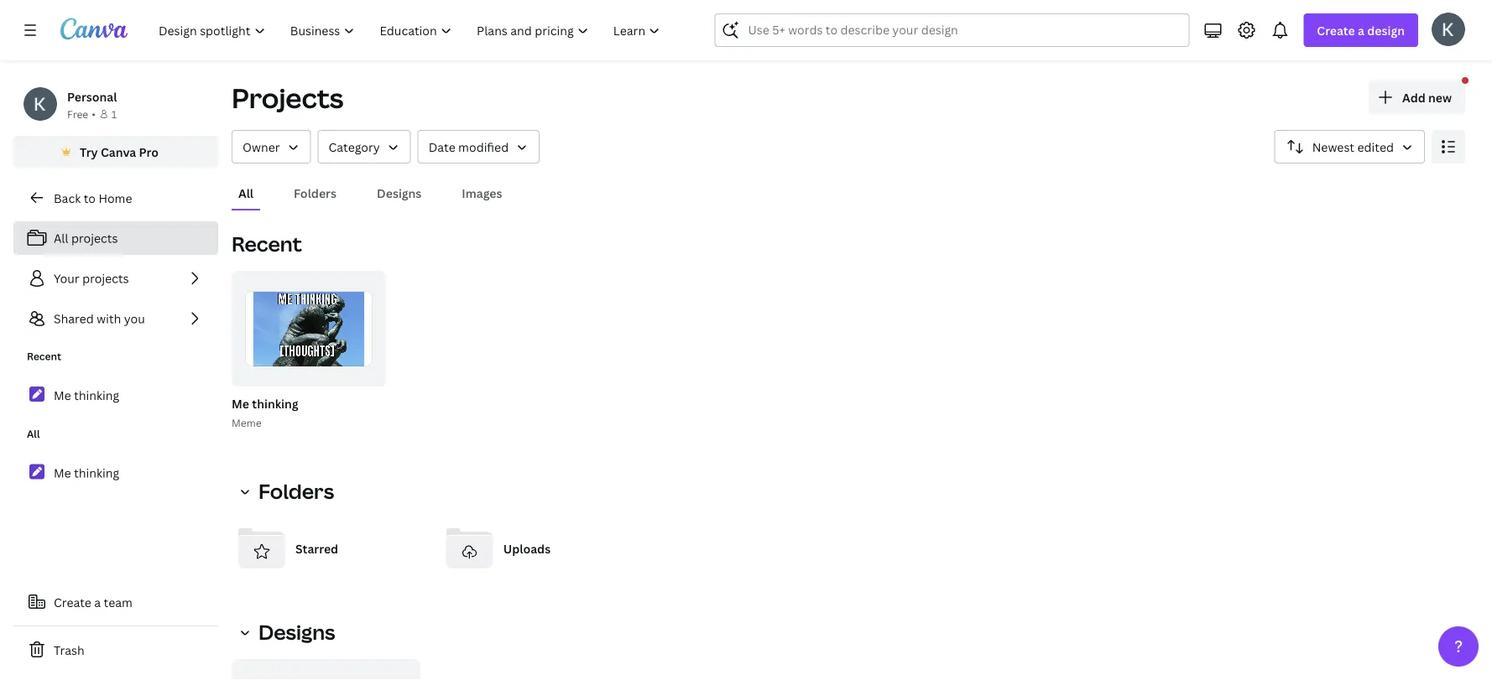 Task type: vqa. For each thing, say whether or not it's contained in the screenshot.
"CLEAN (33)"
no



Task type: locate. For each thing, give the bounding box(es) containing it.
list
[[13, 222, 218, 336]]

create inside "button"
[[54, 595, 91, 611]]

create left team
[[54, 595, 91, 611]]

2 horizontal spatial all
[[238, 185, 254, 201]]

images
[[462, 185, 503, 201]]

projects down back to home
[[71, 230, 118, 246]]

Date modified button
[[418, 130, 540, 164]]

1 vertical spatial designs
[[259, 619, 335, 647]]

designs button
[[370, 177, 429, 209]]

0 vertical spatial create
[[1318, 22, 1356, 38]]

folders inside dropdown button
[[259, 478, 334, 505]]

designs button
[[232, 616, 346, 650]]

2 vertical spatial all
[[27, 427, 40, 441]]

0 horizontal spatial a
[[94, 595, 101, 611]]

recent down the all button
[[232, 230, 302, 258]]

category
[[329, 139, 380, 155]]

date modified
[[429, 139, 509, 155]]

Owner button
[[232, 130, 311, 164]]

None search field
[[715, 13, 1190, 47]]

0 vertical spatial a
[[1359, 22, 1365, 38]]

1 vertical spatial folders
[[259, 478, 334, 505]]

thinking
[[74, 388, 119, 404], [252, 396, 299, 412], [74, 465, 119, 481]]

uploads
[[504, 541, 551, 557]]

create inside dropdown button
[[1318, 22, 1356, 38]]

1 me thinking link from the top
[[13, 378, 218, 414]]

2 me thinking from the top
[[54, 465, 119, 481]]

a for team
[[94, 595, 101, 611]]

2 me thinking link from the top
[[13, 456, 218, 491]]

me thinking link
[[13, 378, 218, 414], [13, 456, 218, 491]]

projects right your
[[82, 271, 129, 287]]

all
[[238, 185, 254, 201], [54, 230, 68, 246], [27, 427, 40, 441]]

folders button
[[232, 475, 344, 509]]

a inside "button"
[[94, 595, 101, 611]]

images button
[[455, 177, 509, 209]]

folders down category
[[294, 185, 337, 201]]

Category button
[[318, 130, 411, 164]]

me thinking for 2nd 'me thinking' link
[[54, 465, 119, 481]]

0 vertical spatial me thinking link
[[13, 378, 218, 414]]

a inside dropdown button
[[1359, 22, 1365, 38]]

Search search field
[[749, 14, 1157, 46]]

home
[[99, 190, 132, 206]]

me
[[54, 388, 71, 404], [232, 396, 249, 412], [54, 465, 71, 481]]

1 vertical spatial recent
[[27, 350, 61, 364]]

1 horizontal spatial a
[[1359, 22, 1365, 38]]

me thinking for 2nd 'me thinking' link from the bottom of the page
[[54, 388, 119, 404]]

0 vertical spatial all
[[238, 185, 254, 201]]

1 horizontal spatial all
[[54, 230, 68, 246]]

a left team
[[94, 595, 101, 611]]

1 horizontal spatial designs
[[377, 185, 422, 201]]

design
[[1368, 22, 1406, 38]]

a
[[1359, 22, 1365, 38], [94, 595, 101, 611]]

folders up starred on the bottom left of page
[[259, 478, 334, 505]]

Sort by button
[[1275, 130, 1426, 164]]

you
[[124, 311, 145, 327]]

1 vertical spatial a
[[94, 595, 101, 611]]

1 vertical spatial me thinking
[[54, 465, 119, 481]]

free •
[[67, 107, 96, 121]]

create left design on the right top of the page
[[1318, 22, 1356, 38]]

0 vertical spatial me thinking
[[54, 388, 119, 404]]

canva
[[101, 144, 136, 160]]

1 vertical spatial create
[[54, 595, 91, 611]]

create
[[1318, 22, 1356, 38], [54, 595, 91, 611]]

projects
[[71, 230, 118, 246], [82, 271, 129, 287]]

0 horizontal spatial designs
[[259, 619, 335, 647]]

1 horizontal spatial create
[[1318, 22, 1356, 38]]

trash link
[[13, 634, 218, 668]]

1 horizontal spatial recent
[[232, 230, 302, 258]]

1 vertical spatial projects
[[82, 271, 129, 287]]

all for all projects
[[54, 230, 68, 246]]

designs
[[377, 185, 422, 201], [259, 619, 335, 647]]

list containing all projects
[[13, 222, 218, 336]]

all inside the all button
[[238, 185, 254, 201]]

0 horizontal spatial create
[[54, 595, 91, 611]]

projects
[[232, 80, 344, 116]]

uploads link
[[440, 519, 634, 579]]

1 me thinking from the top
[[54, 388, 119, 404]]

a left design on the right top of the page
[[1359, 22, 1365, 38]]

0 horizontal spatial all
[[27, 427, 40, 441]]

add new
[[1403, 89, 1453, 105]]

free
[[67, 107, 88, 121]]

0 vertical spatial designs
[[377, 185, 422, 201]]

folders
[[294, 185, 337, 201], [259, 478, 334, 505]]

1 vertical spatial me thinking link
[[13, 456, 218, 491]]

1
[[112, 107, 117, 121]]

thinking inside me thinking meme
[[252, 396, 299, 412]]

0 vertical spatial projects
[[71, 230, 118, 246]]

0 vertical spatial folders
[[294, 185, 337, 201]]

1 vertical spatial all
[[54, 230, 68, 246]]

all projects link
[[13, 222, 218, 255]]

with
[[97, 311, 121, 327]]

me thinking
[[54, 388, 119, 404], [54, 465, 119, 481]]

projects for all projects
[[71, 230, 118, 246]]

0 horizontal spatial recent
[[27, 350, 61, 364]]

recent down the shared in the left of the page
[[27, 350, 61, 364]]

date
[[429, 139, 456, 155]]

recent
[[232, 230, 302, 258], [27, 350, 61, 364]]

owner
[[243, 139, 280, 155]]

all inside all projects link
[[54, 230, 68, 246]]



Task type: describe. For each thing, give the bounding box(es) containing it.
me thinking meme
[[232, 396, 299, 430]]

your projects link
[[13, 262, 218, 296]]

starred link
[[232, 519, 426, 579]]

all button
[[232, 177, 260, 209]]

shared with you
[[54, 311, 145, 327]]

back to home link
[[13, 181, 218, 215]]

to
[[84, 190, 96, 206]]

designs inside designs button
[[377, 185, 422, 201]]

newest
[[1313, 139, 1355, 155]]

folders inside button
[[294, 185, 337, 201]]

all for the all button
[[238, 185, 254, 201]]

team
[[104, 595, 133, 611]]

all projects
[[54, 230, 118, 246]]

me inside me thinking meme
[[232, 396, 249, 412]]

edited
[[1358, 139, 1395, 155]]

shared with you link
[[13, 302, 218, 336]]

pro
[[139, 144, 159, 160]]

back to home
[[54, 190, 132, 206]]

add
[[1403, 89, 1426, 105]]

create for create a design
[[1318, 22, 1356, 38]]

create a design button
[[1304, 13, 1419, 47]]

projects for your projects
[[82, 271, 129, 287]]

shared
[[54, 311, 94, 327]]

•
[[92, 107, 96, 121]]

create a design
[[1318, 22, 1406, 38]]

designs inside designs dropdown button
[[259, 619, 335, 647]]

create a team
[[54, 595, 133, 611]]

create a team button
[[13, 586, 218, 620]]

trash
[[54, 643, 84, 659]]

modified
[[459, 139, 509, 155]]

your
[[54, 271, 79, 287]]

try canva pro button
[[13, 136, 218, 168]]

0 vertical spatial recent
[[232, 230, 302, 258]]

folders button
[[287, 177, 343, 209]]

me thinking button
[[232, 394, 299, 415]]

starred
[[296, 541, 338, 557]]

back
[[54, 190, 81, 206]]

try canva pro
[[80, 144, 159, 160]]

personal
[[67, 89, 117, 105]]

kendall parks image
[[1432, 12, 1466, 46]]

meme
[[232, 416, 262, 430]]

create for create a team
[[54, 595, 91, 611]]

new
[[1429, 89, 1453, 105]]

add new button
[[1370, 81, 1466, 114]]

your projects
[[54, 271, 129, 287]]

newest edited
[[1313, 139, 1395, 155]]

a for design
[[1359, 22, 1365, 38]]

try
[[80, 144, 98, 160]]

top level navigation element
[[148, 13, 675, 47]]



